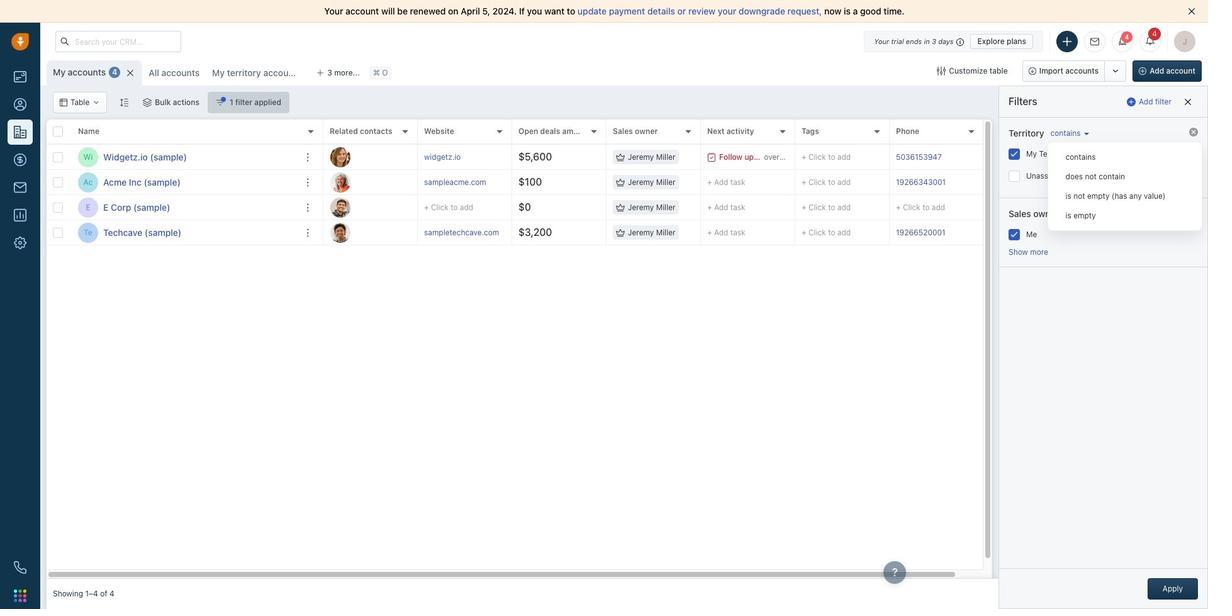 Task type: describe. For each thing, give the bounding box(es) containing it.
l image
[[330, 172, 350, 192]]

1 row group from the left
[[47, 145, 323, 245]]

j image
[[330, 197, 350, 217]]

0 horizontal spatial container_wx8msf4aqz5i3rn1 image
[[93, 99, 100, 106]]

send email image
[[1090, 38, 1099, 46]]

2 horizontal spatial container_wx8msf4aqz5i3rn1 image
[[616, 178, 625, 187]]



Task type: locate. For each thing, give the bounding box(es) containing it.
press space to select this row. row
[[47, 145, 323, 170], [323, 145, 1009, 170], [47, 170, 323, 195], [323, 170, 1009, 195], [47, 195, 323, 220], [323, 195, 1009, 220], [47, 220, 323, 245], [323, 220, 1009, 245]]

phone element
[[8, 555, 33, 580]]

grid
[[47, 120, 1009, 579]]

style_myh0__igzzd8unmi image
[[120, 98, 129, 107]]

column header
[[72, 120, 323, 145]]

Search your CRM... text field
[[55, 31, 181, 52]]

s image
[[330, 222, 350, 243]]

container_wx8msf4aqz5i3rn1 image
[[937, 67, 946, 76], [143, 98, 152, 107], [60, 99, 67, 106], [616, 153, 625, 161], [707, 153, 716, 161], [616, 203, 625, 212], [616, 228, 625, 237]]

freshworks switcher image
[[14, 589, 26, 602]]

1 horizontal spatial container_wx8msf4aqz5i3rn1 image
[[216, 98, 225, 107]]

2 row group from the left
[[323, 145, 1009, 245]]

j image
[[330, 147, 350, 167]]

container_wx8msf4aqz5i3rn1 image
[[216, 98, 225, 107], [93, 99, 100, 106], [616, 178, 625, 187]]

close image
[[1188, 8, 1196, 15]]

group
[[1022, 60, 1126, 82]]

row group
[[47, 145, 323, 245], [323, 145, 1009, 245]]

row
[[47, 120, 323, 145]]

phone image
[[14, 561, 26, 574]]



Task type: vqa. For each thing, say whether or not it's contained in the screenshot.
GRID
yes



